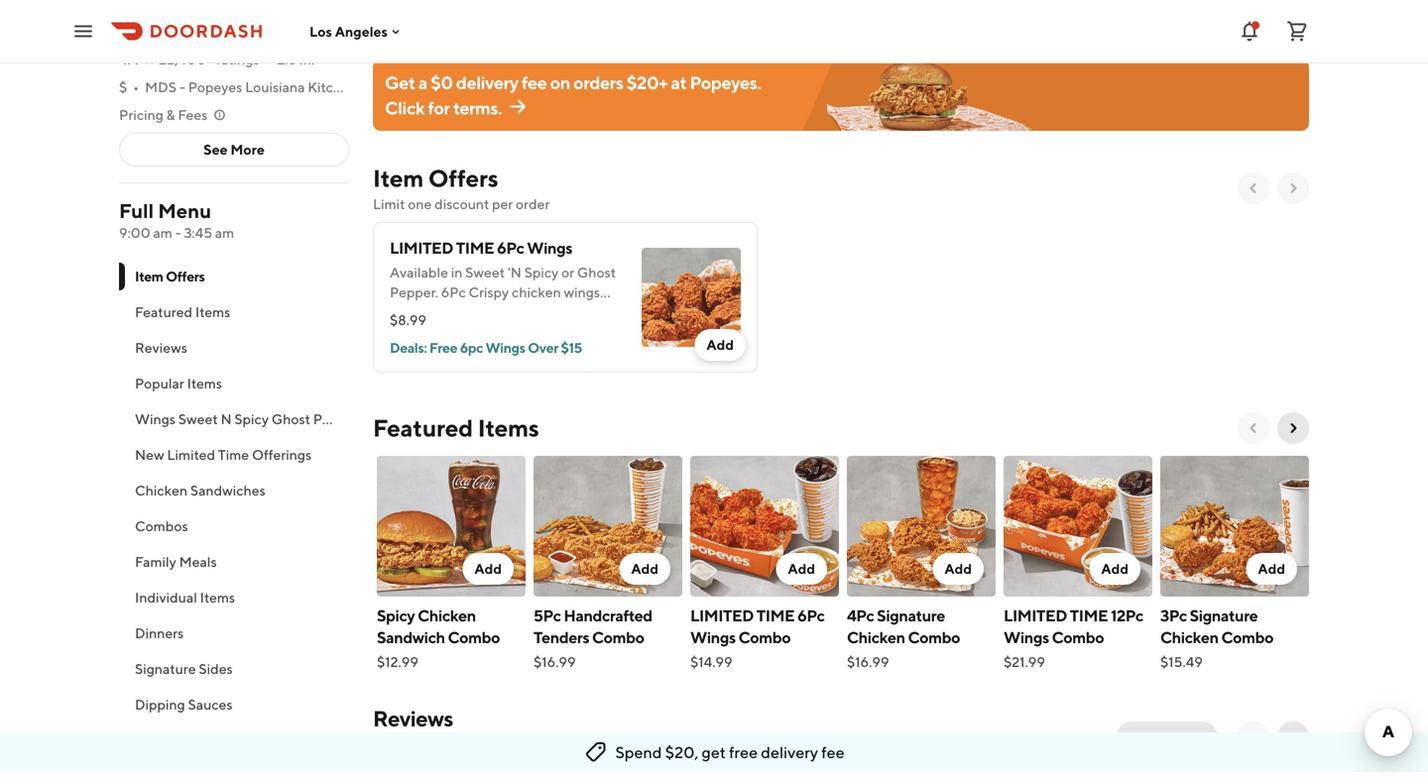 Task type: vqa. For each thing, say whether or not it's contained in the screenshot.


Task type: describe. For each thing, give the bounding box(es) containing it.
combos
[[135, 518, 188, 535]]

items inside heading
[[478, 414, 539, 442]]

add for spicy chicken sandwich combo
[[475, 561, 502, 577]]

4pc
[[847, 607, 874, 625]]

9:00
[[119, 225, 150, 241]]

review
[[1159, 730, 1206, 746]]

previous button of carousel image for next button of carousel image
[[1246, 421, 1262, 436]]

new limited time offerings button
[[119, 437, 349, 473]]

dipping
[[135, 697, 185, 713]]

orders
[[573, 72, 624, 93]]

• right $
[[133, 79, 139, 95]]

reviews
[[554, 736, 601, 752]]

featured items inside button
[[135, 304, 230, 320]]

limited for limited time 6pc wings combo $14.99
[[690, 607, 754, 625]]

ratings inside reviews 22,400+ ratings • 236 public reviews
[[430, 736, 473, 752]]

see more button
[[120, 134, 348, 166]]

popeyes
[[188, 79, 242, 95]]

family meals button
[[119, 545, 349, 580]]

chicken sandwiches button
[[119, 473, 349, 509]]

a
[[418, 72, 427, 93]]

chicken sandwiches
[[135, 483, 266, 499]]

limited time 6pc wings combo image
[[690, 456, 839, 597]]

reviews link
[[373, 706, 453, 732]]

$16.99 for tenders
[[534, 654, 576, 671]]

previous image
[[1246, 730, 1262, 746]]

item offers heading
[[373, 163, 498, 194]]

limited time 6pc wings
[[390, 239, 572, 257]]

item for item offers limit one discount per order
[[373, 164, 424, 192]]

• inside reviews 22,400+ ratings • 236 public reviews
[[476, 736, 482, 752]]

per
[[492, 196, 513, 212]]

featured items heading
[[373, 413, 539, 444]]

menu
[[158, 199, 211, 223]]

reviews for reviews 22,400+ ratings • 236 public reviews
[[373, 706, 453, 732]]

public
[[512, 736, 551, 752]]

los angeles
[[309, 23, 388, 39]]

wings for limited time 6pc wings combo $14.99
[[690, 628, 736, 647]]

featured inside heading
[[373, 414, 473, 442]]

add review
[[1129, 730, 1206, 746]]

free
[[729, 743, 758, 762]]

combo for 5pc handcrafted tenders combo
[[592, 628, 644, 647]]

2.6
[[277, 51, 297, 67]]

individual items
[[135, 590, 235, 606]]

featured inside button
[[135, 304, 193, 320]]

popular items
[[135, 375, 222, 392]]

order
[[516, 196, 550, 212]]

chicken inside spicy chicken sandwich combo $12.99
[[418, 607, 476, 625]]

free
[[429, 340, 458, 356]]

dipping sauces button
[[119, 687, 349, 723]]

chicken inside 4pc signature chicken combo $16.99
[[847, 628, 905, 647]]

$15.49
[[1161, 654, 1203, 671]]

item offers
[[135, 268, 205, 285]]

items for individual items button
[[200, 590, 235, 606]]

family
[[135, 554, 176, 570]]

add for 3pc signature chicken combo
[[1258, 561, 1286, 577]]

limited
[[167, 447, 215, 463]]

add for limited time 12pc wings combo
[[1102, 561, 1129, 577]]

0 horizontal spatial 22,400+
[[159, 51, 214, 67]]

signature for 4pc
[[877, 607, 945, 625]]

previous button of carousel image for next button of carousel icon
[[1246, 181, 1262, 196]]

add for limited time 6pc wings combo
[[788, 561, 815, 577]]

$0
[[431, 72, 453, 93]]

pricing & fees
[[119, 107, 208, 123]]

limited time 6pc wings combo $14.99
[[690, 607, 825, 671]]

spicy chicken sandwich combo $12.99
[[377, 607, 500, 671]]

4.4
[[119, 51, 139, 67]]

3pc
[[1161, 607, 1187, 625]]

wings inside button
[[135, 411, 176, 428]]

22,400+ ratings •
[[159, 51, 271, 67]]

get
[[702, 743, 726, 762]]

$20,
[[665, 743, 699, 762]]

on
[[550, 72, 570, 93]]

2.6 mi
[[277, 51, 315, 67]]

pricing & fees button
[[119, 105, 227, 125]]

time for limited time 12pc wings combo $21.99
[[1070, 607, 1108, 625]]

get a $0 delivery fee on orders $20+ at popeyes. click for terms.
[[385, 72, 761, 118]]

dinners button
[[119, 616, 349, 652]]

kitchen
[[308, 79, 357, 95]]

add inside button
[[1129, 730, 1156, 746]]

add button for 3pc signature chicken combo
[[1246, 554, 1298, 585]]

next image
[[1286, 730, 1301, 746]]

chicken inside chicken sandwiches button
[[135, 483, 188, 499]]

add button for limited time 12pc wings combo
[[1090, 554, 1141, 585]]

3pc signature chicken combo $15.49
[[1161, 607, 1274, 671]]

6pc for limited time 6pc wings
[[497, 239, 524, 257]]

sweet
[[178, 411, 218, 428]]

time for limited time 6pc wings
[[456, 239, 494, 257]]

limited for limited time 12pc wings combo $21.99
[[1004, 607, 1067, 625]]

spend
[[615, 743, 662, 762]]

wings for limited time 12pc wings combo $21.99
[[1004, 628, 1049, 647]]

1 am from the left
[[153, 225, 172, 241]]

more
[[231, 141, 265, 158]]

3:45 inside full menu 9:00 am - 3:45 am
[[184, 225, 212, 241]]

at inside get a $0 delivery fee on orders $20+ at popeyes. click for terms.
[[671, 72, 687, 93]]

louisiana
[[245, 79, 305, 95]]

1 horizontal spatial 3:45
[[280, 23, 309, 40]]

$16.99 for chicken
[[847, 654, 889, 671]]

add button for limited time 6pc wings combo
[[776, 554, 827, 585]]

offers for item offers
[[166, 268, 205, 285]]

spend $20, get free delivery fee
[[615, 743, 845, 762]]

next button of carousel image
[[1286, 181, 1301, 196]]

combo inside limited time 12pc wings combo $21.99
[[1052, 628, 1104, 647]]

add button for 5pc handcrafted tenders combo
[[619, 554, 671, 585]]

notification bell image
[[1238, 19, 1262, 43]]

fees
[[178, 107, 208, 123]]

individual items button
[[119, 580, 349, 616]]

- inside full menu 9:00 am - 3:45 am
[[175, 225, 181, 241]]

over
[[528, 340, 558, 356]]

236
[[485, 736, 509, 752]]

• left 2.6
[[265, 51, 271, 67]]

one
[[408, 196, 432, 212]]

pricing
[[119, 107, 164, 123]]



Task type: locate. For each thing, give the bounding box(es) containing it.
chicken up sandwich
[[418, 607, 476, 625]]

1 horizontal spatial offers
[[428, 164, 498, 192]]

individual
[[135, 590, 197, 606]]

2 previous button of carousel image from the top
[[1246, 421, 1262, 436]]

limited for limited time 6pc wings
[[390, 239, 453, 257]]

0 vertical spatial fee
[[522, 72, 547, 93]]

0 vertical spatial spicy
[[234, 411, 269, 428]]

1 horizontal spatial time
[[757, 607, 795, 625]]

limited time 12pc wings combo $21.99
[[1004, 607, 1144, 671]]

reviews
[[135, 340, 187, 356], [373, 706, 453, 732]]

items up reviews button on the top left of the page
[[195, 304, 230, 320]]

signature inside 3pc signature chicken combo $15.49
[[1190, 607, 1258, 625]]

featured items down item offers at the left of page
[[135, 304, 230, 320]]

wings up the $21.99
[[1004, 628, 1049, 647]]

limited time 12pc wings combo image
[[1004, 456, 1153, 597]]

spicy inside spicy chicken sandwich combo $12.99
[[377, 607, 415, 625]]

fee right free
[[822, 743, 845, 762]]

1 horizontal spatial delivery
[[761, 743, 818, 762]]

chicken down 4pc
[[847, 628, 905, 647]]

combo inside "5pc handcrafted tenders combo $16.99"
[[592, 628, 644, 647]]

combo inside 3pc signature chicken combo $15.49
[[1222, 628, 1274, 647]]

featured items button
[[119, 295, 349, 330]]

0 horizontal spatial limited
[[390, 239, 453, 257]]

0 vertical spatial previous button of carousel image
[[1246, 181, 1262, 196]]

offers up the discount
[[428, 164, 498, 192]]

1 horizontal spatial 6pc
[[798, 607, 825, 625]]

reviews up the popular
[[135, 340, 187, 356]]

time inside limited time 12pc wings combo $21.99
[[1070, 607, 1108, 625]]

$16.99
[[534, 654, 576, 671], [847, 654, 889, 671]]

items down deals: free 6pc wings over $15
[[478, 414, 539, 442]]

items down family meals button
[[200, 590, 235, 606]]

mi
[[299, 51, 315, 67]]

$15
[[561, 340, 582, 356]]

4 combo from the left
[[908, 628, 960, 647]]

popeyes.
[[690, 72, 761, 93]]

reviews 22,400+ ratings • 236 public reviews
[[373, 706, 601, 752]]

$16.99 down 4pc
[[847, 654, 889, 671]]

open
[[137, 23, 173, 40]]

full
[[119, 199, 154, 223]]

at right $20+ at the top of page
[[671, 72, 687, 93]]

1 vertical spatial item
[[135, 268, 163, 285]]

3 combo from the left
[[739, 628, 791, 647]]

desserts
[[135, 733, 189, 749]]

delivery inside get a $0 delivery fee on orders $20+ at popeyes. click for terms.
[[456, 72, 518, 93]]

signature right 4pc
[[877, 607, 945, 625]]

los angeles button
[[309, 23, 404, 39]]

add button for spicy chicken sandwich combo
[[463, 554, 514, 585]]

wings down order
[[527, 239, 572, 257]]

3:45 down menu
[[184, 225, 212, 241]]

22,400+ down the reviews link
[[373, 736, 427, 752]]

limited down one in the top left of the page
[[390, 239, 453, 257]]

item offers limit one discount per order
[[373, 164, 550, 212]]

1 vertical spatial -
[[175, 225, 181, 241]]

1 horizontal spatial 22,400+
[[373, 736, 427, 752]]

2 horizontal spatial limited
[[1004, 607, 1067, 625]]

items for popular items button
[[187, 375, 222, 392]]

offers for item offers limit one discount per order
[[428, 164, 498, 192]]

- right mds
[[179, 79, 185, 95]]

items inside button
[[187, 375, 222, 392]]

combo inside the limited time 6pc wings combo $14.99
[[739, 628, 791, 647]]

1 horizontal spatial ratings
[[430, 736, 473, 752]]

new
[[135, 447, 164, 463]]

6pc
[[460, 340, 483, 356]]

0 vertical spatial offers
[[428, 164, 498, 192]]

22,400+
[[159, 51, 214, 67], [373, 736, 427, 752]]

0 vertical spatial -
[[179, 79, 185, 95]]

0 horizontal spatial featured
[[135, 304, 193, 320]]

featured items down free
[[373, 414, 539, 442]]

reviews down $12.99
[[373, 706, 453, 732]]

signature for 3pc
[[1190, 607, 1258, 625]]

1 vertical spatial at
[[671, 72, 687, 93]]

- down menu
[[175, 225, 181, 241]]

offers inside the item offers limit one discount per order
[[428, 164, 498, 192]]

wings right 6pc
[[486, 340, 525, 356]]

sandwiches
[[190, 483, 266, 499]]

$21.99
[[1004, 654, 1045, 671]]

0 horizontal spatial reviews
[[135, 340, 187, 356]]

5 combo from the left
[[1052, 628, 1104, 647]]

1 horizontal spatial item
[[373, 164, 424, 192]]

add button for 4pc signature chicken combo
[[933, 554, 984, 585]]

limited up "$14.99" in the bottom of the page
[[690, 607, 754, 625]]

time left 12pc
[[1070, 607, 1108, 625]]

1 vertical spatial 22,400+
[[373, 736, 427, 752]]

0 vertical spatial 3:45
[[280, 23, 309, 40]]

spicy
[[234, 411, 269, 428], [377, 607, 415, 625]]

limited inside the limited time 6pc wings combo $14.99
[[690, 607, 754, 625]]

1 vertical spatial 6pc
[[798, 607, 825, 625]]

combo for 4pc signature chicken combo
[[908, 628, 960, 647]]

6pc down per
[[497, 239, 524, 257]]

offers
[[428, 164, 498, 192], [166, 268, 205, 285]]

• left 236
[[476, 736, 482, 752]]

3pc signature chicken combo image
[[1161, 456, 1309, 597]]

previous button of carousel image
[[1246, 181, 1262, 196], [1246, 421, 1262, 436]]

0 vertical spatial at
[[265, 23, 278, 40]]

&
[[166, 107, 175, 123]]

combo inside 4pc signature chicken combo $16.99
[[908, 628, 960, 647]]

1 horizontal spatial $16.99
[[847, 654, 889, 671]]

reviews inside reviews button
[[135, 340, 187, 356]]

6pc for limited time 6pc wings combo $14.99
[[798, 607, 825, 625]]

3:45 left los
[[280, 23, 309, 40]]

at right closes
[[265, 23, 278, 40]]

1 vertical spatial fee
[[822, 743, 845, 762]]

chicken inside 3pc signature chicken combo $15.49
[[1161, 628, 1219, 647]]

item down 9:00
[[135, 268, 163, 285]]

time
[[456, 239, 494, 257], [757, 607, 795, 625], [1070, 607, 1108, 625]]

6 combo from the left
[[1222, 628, 1274, 647]]

5pc handcrafted tenders combo image
[[534, 456, 682, 597]]

1 horizontal spatial spicy
[[377, 607, 415, 625]]

now
[[176, 23, 202, 40]]

1 vertical spatial featured
[[373, 414, 473, 442]]

1 vertical spatial offers
[[166, 268, 205, 285]]

• right now
[[208, 23, 214, 40]]

22,400+ down now
[[159, 51, 214, 67]]

1 vertical spatial delivery
[[761, 743, 818, 762]]

click
[[385, 97, 425, 118]]

12pc
[[1111, 607, 1144, 625]]

ratings up $ • mds - popeyes louisiana kitchen
[[216, 51, 259, 67]]

2 horizontal spatial signature
[[1190, 607, 1258, 625]]

wings for deals: free 6pc wings over $15
[[486, 340, 525, 356]]

mds
[[145, 79, 177, 95]]

dipping sauces
[[135, 697, 233, 713]]

combo inside spicy chicken sandwich combo $12.99
[[448, 628, 500, 647]]

for
[[428, 97, 450, 118]]

$16.99 inside 4pc signature chicken combo $16.99
[[847, 654, 889, 671]]

1 vertical spatial previous button of carousel image
[[1246, 421, 1262, 436]]

$
[[119, 79, 127, 95]]

fee inside get a $0 delivery fee on orders $20+ at popeyes. click for terms.
[[522, 72, 547, 93]]

desserts button
[[119, 723, 349, 759]]

signature inside 4pc signature chicken combo $16.99
[[877, 607, 945, 625]]

see more
[[204, 141, 265, 158]]

am
[[311, 23, 335, 40]]

am right 9:00
[[153, 225, 172, 241]]

sandwich
[[377, 628, 445, 647]]

1 horizontal spatial at
[[671, 72, 687, 93]]

0 vertical spatial item
[[373, 164, 424, 192]]

1 horizontal spatial featured
[[373, 414, 473, 442]]

limited inside limited time 12pc wings combo $21.99
[[1004, 607, 1067, 625]]

0 vertical spatial ratings
[[216, 51, 259, 67]]

$16.99 down the tenders
[[534, 654, 576, 671]]

handcrafted
[[564, 607, 652, 625]]

0 horizontal spatial ratings
[[216, 51, 259, 67]]

add
[[707, 337, 734, 353], [475, 561, 502, 577], [631, 561, 659, 577], [788, 561, 815, 577], [945, 561, 972, 577], [1102, 561, 1129, 577], [1258, 561, 1286, 577], [1129, 730, 1156, 746]]

previous button of carousel image left next button of carousel image
[[1246, 421, 1262, 436]]

time down the discount
[[456, 239, 494, 257]]

$8.99
[[390, 312, 427, 328]]

am up featured items button
[[215, 225, 234, 241]]

deals:
[[390, 340, 427, 356]]

2 combo from the left
[[592, 628, 644, 647]]

angeles
[[335, 23, 388, 39]]

wings down the popular
[[135, 411, 176, 428]]

0 horizontal spatial spicy
[[234, 411, 269, 428]]

spicy chicken sandwich combo image
[[377, 456, 526, 597]]

combo for 3pc signature chicken combo
[[1222, 628, 1274, 647]]

0 vertical spatial featured
[[135, 304, 193, 320]]

spicy up sandwich
[[377, 607, 415, 625]]

signature sides
[[135, 661, 233, 678]]

0 horizontal spatial featured items
[[135, 304, 230, 320]]

los
[[309, 23, 332, 39]]

1 vertical spatial spicy
[[377, 607, 415, 625]]

1 vertical spatial 3:45
[[184, 225, 212, 241]]

0 horizontal spatial at
[[265, 23, 278, 40]]

0 horizontal spatial am
[[153, 225, 172, 241]]

0 horizontal spatial $16.99
[[534, 654, 576, 671]]

1 vertical spatial ratings
[[430, 736, 473, 752]]

6pc inside the limited time 6pc wings combo $14.99
[[798, 607, 825, 625]]

0 horizontal spatial fee
[[522, 72, 547, 93]]

signature inside signature sides button
[[135, 661, 196, 678]]

0 horizontal spatial signature
[[135, 661, 196, 678]]

1 combo from the left
[[448, 628, 500, 647]]

ratings
[[216, 51, 259, 67], [430, 736, 473, 752]]

2 horizontal spatial time
[[1070, 607, 1108, 625]]

limited up the $21.99
[[1004, 607, 1067, 625]]

see
[[204, 141, 228, 158]]

1 vertical spatial reviews
[[373, 706, 453, 732]]

$16.99 inside "5pc handcrafted tenders combo $16.99"
[[534, 654, 576, 671]]

wings for limited time 6pc wings
[[527, 239, 572, 257]]

discount
[[435, 196, 489, 212]]

combo
[[448, 628, 500, 647], [592, 628, 644, 647], [739, 628, 791, 647], [908, 628, 960, 647], [1052, 628, 1104, 647], [1222, 628, 1274, 647]]

offers down full menu 9:00 am - 3:45 am
[[166, 268, 205, 285]]

full menu 9:00 am - 3:45 am
[[119, 199, 234, 241]]

0 horizontal spatial 3:45
[[184, 225, 212, 241]]

chicken up "$15.49"
[[1161, 628, 1219, 647]]

22,400+ inside reviews 22,400+ ratings • 236 public reviews
[[373, 736, 427, 752]]

add for 5pc handcrafted tenders combo
[[631, 561, 659, 577]]

time inside the limited time 6pc wings combo $14.99
[[757, 607, 795, 625]]

delivery right free
[[761, 743, 818, 762]]

chicken up the combos
[[135, 483, 188, 499]]

closes
[[220, 23, 262, 40]]

0 vertical spatial delivery
[[456, 72, 518, 93]]

time left 4pc
[[757, 607, 795, 625]]

delivery up 'terms.'
[[456, 72, 518, 93]]

0 vertical spatial featured items
[[135, 304, 230, 320]]

item inside the item offers limit one discount per order
[[373, 164, 424, 192]]

featured items
[[135, 304, 230, 320], [373, 414, 539, 442]]

0 vertical spatial 22,400+
[[159, 51, 214, 67]]

reviews button
[[119, 330, 349, 366]]

time for limited time 6pc wings combo $14.99
[[757, 607, 795, 625]]

delivery
[[456, 72, 518, 93], [761, 743, 818, 762]]

sides
[[199, 661, 233, 678]]

6pc
[[497, 239, 524, 257], [798, 607, 825, 625]]

1 horizontal spatial limited
[[690, 607, 754, 625]]

reviews for reviews
[[135, 340, 187, 356]]

4pc signature chicken combo image
[[847, 456, 996, 597]]

family meals
[[135, 554, 217, 570]]

6pc left 4pc
[[798, 607, 825, 625]]

0 vertical spatial reviews
[[135, 340, 187, 356]]

1 horizontal spatial featured items
[[373, 414, 539, 442]]

combo for spicy chicken sandwich combo
[[448, 628, 500, 647]]

0 horizontal spatial delivery
[[456, 72, 518, 93]]

item up limit
[[373, 164, 424, 192]]

$20+
[[627, 72, 668, 93]]

spicy inside wings sweet n spicy ghost pepper button
[[234, 411, 269, 428]]

items inside button
[[200, 590, 235, 606]]

spicy right n
[[234, 411, 269, 428]]

1 previous button of carousel image from the top
[[1246, 181, 1262, 196]]

signature right 3pc
[[1190, 607, 1258, 625]]

add review button
[[1117, 722, 1218, 754]]

signature up dipping
[[135, 661, 196, 678]]

ghost
[[272, 411, 310, 428]]

0 horizontal spatial time
[[456, 239, 494, 257]]

wings inside limited time 12pc wings combo $21.99
[[1004, 628, 1049, 647]]

wings sweet n spicy ghost pepper button
[[119, 402, 359, 437]]

0 vertical spatial 6pc
[[497, 239, 524, 257]]

0 horizontal spatial offers
[[166, 268, 205, 285]]

add for 4pc signature chicken combo
[[945, 561, 972, 577]]

items inside button
[[195, 304, 230, 320]]

offerings
[[252, 447, 312, 463]]

0 horizontal spatial item
[[135, 268, 163, 285]]

2 am from the left
[[215, 225, 234, 241]]

items up the sweet
[[187, 375, 222, 392]]

get
[[385, 72, 415, 93]]

featured down item offers at the left of page
[[135, 304, 193, 320]]

fee left 'on'
[[522, 72, 547, 93]]

0 horizontal spatial 6pc
[[497, 239, 524, 257]]

wings inside the limited time 6pc wings combo $14.99
[[690, 628, 736, 647]]

signature sides button
[[119, 652, 349, 687]]

1 horizontal spatial am
[[215, 225, 234, 241]]

deals: free 6pc wings over $15
[[390, 340, 582, 356]]

terms.
[[453, 97, 502, 118]]

1 horizontal spatial signature
[[877, 607, 945, 625]]

sauces
[[188, 697, 233, 713]]

n
[[221, 411, 232, 428]]

ratings left 236
[[430, 736, 473, 752]]

wings sweet n spicy ghost pepper
[[135, 411, 359, 428]]

2 $16.99 from the left
[[847, 654, 889, 671]]

wings up "$14.99" in the bottom of the page
[[690, 628, 736, 647]]

fee
[[522, 72, 547, 93], [822, 743, 845, 762]]

popular items button
[[119, 366, 349, 402]]

1 $16.99 from the left
[[534, 654, 576, 671]]

1 horizontal spatial fee
[[822, 743, 845, 762]]

next button of carousel image
[[1286, 421, 1301, 436]]

popular
[[135, 375, 184, 392]]

• closes at 3:45 am
[[208, 23, 335, 40]]

item for item offers
[[135, 268, 163, 285]]

items for featured items button
[[195, 304, 230, 320]]

limit
[[373, 196, 405, 212]]

open menu image
[[71, 19, 95, 43]]

meals
[[179, 554, 217, 570]]

wings
[[527, 239, 572, 257], [486, 340, 525, 356], [135, 411, 176, 428], [690, 628, 736, 647], [1004, 628, 1049, 647]]

1 vertical spatial featured items
[[373, 414, 539, 442]]

featured down the deals:
[[373, 414, 473, 442]]

previous button of carousel image left next button of carousel icon
[[1246, 181, 1262, 196]]

5pc
[[534, 607, 561, 625]]

pepper
[[313, 411, 359, 428]]

1 horizontal spatial reviews
[[373, 706, 453, 732]]

0 items, open order cart image
[[1286, 19, 1309, 43]]

reviews inside reviews 22,400+ ratings • 236 public reviews
[[373, 706, 453, 732]]



